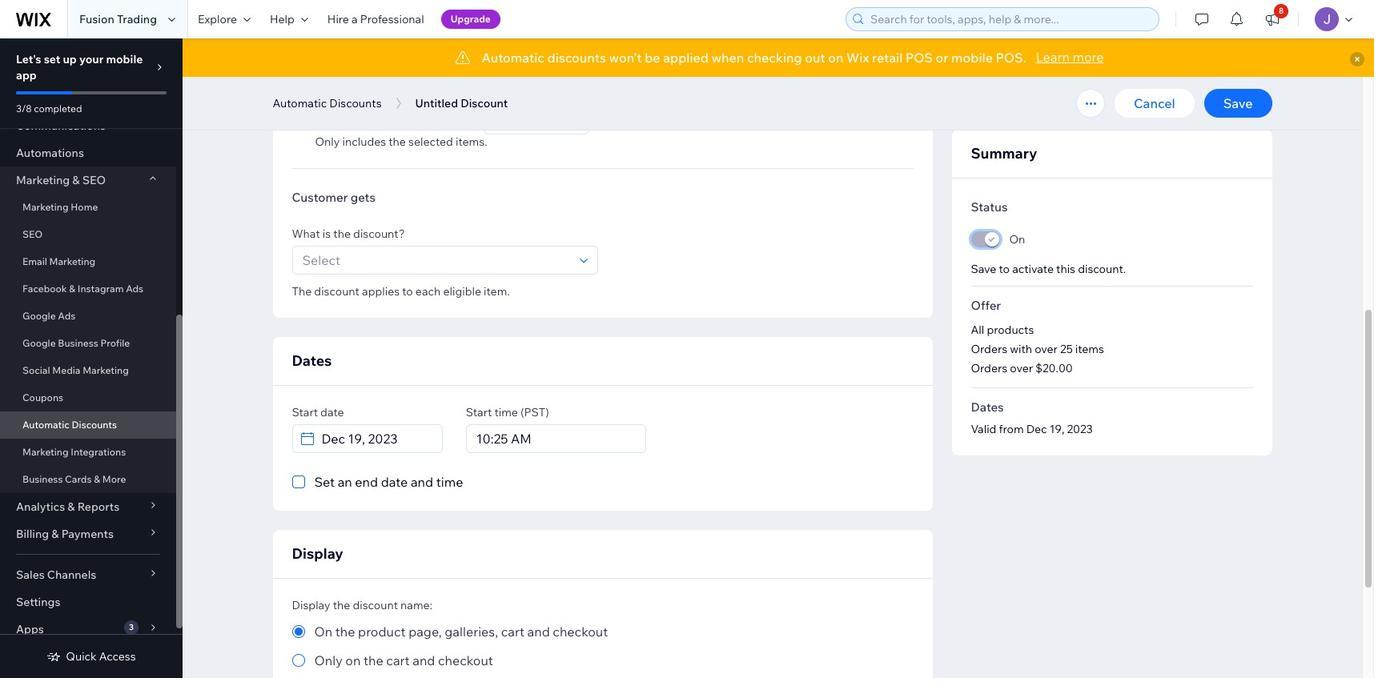 Task type: vqa. For each thing, say whether or not it's contained in the screenshot.
the topmost date
yes



Task type: describe. For each thing, give the bounding box(es) containing it.
automatic discounts won't be applied when checking out on wix retail pos or mobile pos.
[[482, 50, 1027, 66]]

item.
[[484, 284, 510, 299]]

25
[[1060, 342, 1073, 356]]

help button
[[260, 0, 318, 38]]

analytics & reports button
[[0, 493, 176, 521]]

the down order
[[389, 135, 406, 149]]

summary
[[971, 144, 1038, 163]]

discount.
[[1078, 262, 1126, 276]]

of
[[426, 58, 438, 74]]

profile
[[100, 337, 130, 349]]

google for google ads
[[22, 310, 56, 322]]

business cards & more
[[22, 473, 126, 485]]

start time (pst)
[[466, 405, 549, 420]]

your
[[79, 52, 104, 66]]

automatic discounts for automatic discounts button
[[273, 96, 382, 111]]

dates valid from dec 19, 2023
[[971, 400, 1093, 437]]

Minimum quantity of items checkbox
[[292, 53, 493, 82]]

save button
[[1204, 89, 1272, 118]]

selected for minimum order subtotal option
[[409, 135, 453, 149]]

Minimum order subtotal checkbox
[[292, 106, 477, 135]]

offer
[[971, 298, 1001, 313]]

page,
[[409, 624, 442, 640]]

billing & payments
[[16, 527, 114, 541]]

the down "display the discount name:"
[[335, 624, 355, 640]]

payments
[[61, 527, 114, 541]]

subtotal
[[409, 111, 457, 127]]

google ads link
[[0, 303, 176, 330]]

discounts for automatic discounts link
[[72, 419, 117, 431]]

let's
[[16, 52, 41, 66]]

(pst)
[[521, 405, 549, 420]]

with
[[1010, 342, 1032, 356]]

start for start time (pst)
[[466, 405, 492, 420]]

automatic for automatic discounts button
[[273, 96, 327, 111]]

upgrade
[[451, 13, 491, 25]]

google for google business profile
[[22, 337, 56, 349]]

Set an end date and time checkbox
[[292, 473, 463, 492]]

discount?
[[353, 227, 405, 241]]

analytics & reports
[[16, 500, 120, 514]]

or
[[936, 50, 949, 66]]

is
[[323, 227, 331, 241]]

1 vertical spatial ads
[[58, 310, 76, 322]]

19,
[[1050, 422, 1065, 437]]

0 horizontal spatial checkout
[[438, 653, 493, 669]]

& for instagram
[[69, 283, 75, 295]]

items inside checkbox
[[441, 58, 474, 74]]

marketing for &
[[16, 173, 70, 187]]

1 horizontal spatial to
[[999, 262, 1010, 276]]

automatic for automatic discounts link
[[22, 419, 70, 431]]

applies
[[362, 284, 400, 299]]

gets
[[351, 190, 376, 205]]

only includes the selected items. for minimum quantity of items checkbox
[[315, 82, 487, 96]]

professional
[[360, 12, 424, 26]]

settings
[[16, 595, 60, 610]]

discounts
[[547, 50, 606, 66]]

0 vertical spatial date
[[320, 405, 344, 420]]

includes for minimum quantity of items checkbox
[[342, 82, 386, 96]]

sales channels
[[16, 568, 96, 582]]

communications button
[[0, 112, 176, 139]]

start for start date
[[292, 405, 318, 420]]

untitled discount
[[415, 96, 508, 111]]

date inside checkbox
[[381, 474, 408, 490]]

items inside all products orders with over 25 items orders over $20.00
[[1076, 342, 1104, 356]]

be
[[645, 50, 660, 66]]

help
[[270, 12, 295, 26]]

only includes the selected items. for minimum order subtotal option
[[315, 135, 487, 149]]

business cards & more link
[[0, 466, 176, 493]]

valid
[[971, 422, 997, 437]]

quick access
[[66, 650, 136, 664]]

explore
[[198, 12, 237, 26]]

the discount applies to each eligible item.
[[292, 284, 510, 299]]

& left more
[[94, 473, 100, 485]]

applied
[[663, 50, 709, 66]]

and for time
[[411, 474, 433, 490]]

quantity
[[373, 58, 423, 74]]

0 text field
[[502, 107, 584, 134]]

facebook & instagram ads link
[[0, 276, 176, 303]]

the left name:
[[333, 598, 350, 613]]

set an end date and time
[[314, 474, 463, 490]]

& for reports
[[68, 500, 75, 514]]

integrations
[[71, 446, 126, 458]]

an
[[338, 474, 352, 490]]

name:
[[401, 598, 433, 613]]

1 vertical spatial to
[[402, 284, 413, 299]]

hire a professional
[[327, 12, 424, 26]]

marketing for home
[[22, 201, 69, 213]]

marketing & seo
[[16, 173, 106, 187]]

billing
[[16, 527, 49, 541]]

1 horizontal spatial over
[[1035, 342, 1058, 356]]

home
[[71, 201, 98, 213]]

instagram
[[78, 283, 124, 295]]

social media marketing link
[[0, 357, 176, 384]]

0 vertical spatial ads
[[126, 283, 143, 295]]

email marketing
[[22, 256, 95, 268]]

facebook
[[22, 283, 67, 295]]

checking
[[747, 50, 802, 66]]

2 horizontal spatial automatic
[[482, 50, 545, 66]]

pos
[[906, 50, 933, 66]]

more
[[1073, 49, 1104, 65]]

marketing integrations link
[[0, 439, 176, 466]]

app
[[16, 68, 37, 82]]

learn more link
[[1036, 47, 1104, 66]]

the down quantity
[[389, 82, 406, 96]]

this
[[1057, 262, 1076, 276]]

1 vertical spatial over
[[1010, 361, 1033, 376]]

analytics
[[16, 500, 65, 514]]

save for save to activate this discount.
[[971, 262, 997, 276]]

sales channels button
[[0, 561, 176, 589]]

seo link
[[0, 221, 176, 248]]

1 vertical spatial business
[[22, 473, 63, 485]]

Search for tools, apps, help & more... field
[[866, 8, 1154, 30]]



Task type: locate. For each thing, give the bounding box(es) containing it.
0 horizontal spatial on
[[314, 624, 333, 640]]

2 only includes the selected items. from the top
[[315, 135, 487, 149]]

minimum up automatic discounts button
[[314, 58, 371, 74]]

learn more
[[1036, 49, 1104, 65]]

and
[[411, 474, 433, 490], [528, 624, 550, 640], [413, 653, 435, 669]]

ads right instagram
[[126, 283, 143, 295]]

dates inside dates valid from dec 19, 2023
[[971, 400, 1004, 415]]

0 vertical spatial and
[[411, 474, 433, 490]]

automatic discounts inside button
[[273, 96, 382, 111]]

only down "display the discount name:"
[[314, 653, 343, 669]]

marketing down automations
[[16, 173, 70, 187]]

0 vertical spatial google
[[22, 310, 56, 322]]

0 vertical spatial save
[[1224, 95, 1253, 111]]

marketing & seo button
[[0, 167, 176, 194]]

only includes the selected items. down order
[[315, 135, 487, 149]]

only for only
[[315, 135, 340, 149]]

marketing down the profile
[[83, 364, 129, 376]]

1 vertical spatial automatic discounts
[[22, 419, 117, 431]]

0 vertical spatial time
[[495, 405, 518, 420]]

2 vertical spatial and
[[413, 653, 435, 669]]

1 vertical spatial checkout
[[438, 653, 493, 669]]

mobile right your
[[106, 52, 143, 66]]

automatic inside button
[[273, 96, 327, 111]]

0 vertical spatial includes
[[342, 82, 386, 96]]

0 horizontal spatial items
[[441, 58, 474, 74]]

marketing inside popup button
[[16, 173, 70, 187]]

0 horizontal spatial over
[[1010, 361, 1033, 376]]

the down product
[[364, 653, 383, 669]]

1 horizontal spatial automatic
[[273, 96, 327, 111]]

discounts
[[329, 96, 382, 111], [72, 419, 117, 431]]

0 vertical spatial dates
[[292, 352, 332, 370]]

won't
[[609, 50, 642, 66]]

automations link
[[0, 139, 176, 167]]

activate
[[1013, 262, 1054, 276]]

fusion trading
[[79, 12, 157, 26]]

seo up email
[[22, 228, 43, 240]]

0 vertical spatial on
[[828, 50, 844, 66]]

seo inside popup button
[[82, 173, 106, 187]]

save inside save button
[[1224, 95, 1253, 111]]

automatic discounts inside sidebar element
[[22, 419, 117, 431]]

& left reports
[[68, 500, 75, 514]]

set
[[314, 474, 335, 490]]

1 vertical spatial items.
[[456, 135, 487, 149]]

automatic discounts up the marketing integrations
[[22, 419, 117, 431]]

0 vertical spatial to
[[999, 262, 1010, 276]]

retail
[[872, 50, 903, 66]]

automatic discounts
[[273, 96, 382, 111], [22, 419, 117, 431]]

marketing up the business cards & more
[[22, 446, 69, 458]]

0 horizontal spatial save
[[971, 262, 997, 276]]

option group
[[292, 622, 913, 670]]

to left the activate
[[999, 262, 1010, 276]]

and right end
[[411, 474, 433, 490]]

from
[[999, 422, 1024, 437]]

0 horizontal spatial dates
[[292, 352, 332, 370]]

alert
[[183, 38, 1374, 77]]

8
[[1279, 6, 1284, 16]]

1 items. from the top
[[456, 82, 487, 96]]

automatic inside sidebar element
[[22, 419, 70, 431]]

order
[[373, 111, 406, 127]]

1 horizontal spatial save
[[1224, 95, 1253, 111]]

0 horizontal spatial automatic discounts
[[22, 419, 117, 431]]

1 vertical spatial discounts
[[72, 419, 117, 431]]

and right galleries,
[[528, 624, 550, 640]]

coupons link
[[0, 384, 176, 412]]

& for payments
[[51, 527, 59, 541]]

dates
[[292, 352, 332, 370], [971, 400, 1004, 415]]

0 horizontal spatial time
[[436, 474, 463, 490]]

option group containing on the product page, galleries, cart and checkout
[[292, 622, 913, 670]]

2 vertical spatial only
[[314, 653, 343, 669]]

0 horizontal spatial automatic
[[22, 419, 70, 431]]

fusion
[[79, 12, 114, 26]]

on down "display the discount name:"
[[314, 624, 333, 640]]

1 horizontal spatial start
[[466, 405, 492, 420]]

minimum
[[314, 58, 371, 74], [314, 111, 371, 127]]

only
[[315, 82, 340, 96], [315, 135, 340, 149], [314, 653, 343, 669]]

automatic discounts for automatic discounts link
[[22, 419, 117, 431]]

date up "dec 19, 2023" field
[[320, 405, 344, 420]]

social
[[22, 364, 50, 376]]

only includes the selected items. down quantity
[[315, 82, 487, 96]]

2 orders from the top
[[971, 361, 1008, 376]]

marketing up facebook & instagram ads
[[49, 256, 95, 268]]

status
[[971, 199, 1008, 215]]

over down with
[[1010, 361, 1033, 376]]

google
[[22, 310, 56, 322], [22, 337, 56, 349]]

out
[[805, 50, 826, 66]]

automatic discounts button
[[265, 91, 390, 115]]

0 horizontal spatial date
[[320, 405, 344, 420]]

settings link
[[0, 589, 176, 616]]

1 vertical spatial includes
[[342, 135, 386, 149]]

1 only includes the selected items. from the top
[[315, 82, 487, 96]]

minimum left order
[[314, 111, 371, 127]]

1 vertical spatial on
[[314, 624, 333, 640]]

0 vertical spatial only includes the selected items.
[[315, 82, 487, 96]]

marketing integrations
[[22, 446, 126, 458]]

on down product
[[345, 653, 361, 669]]

a
[[352, 12, 358, 26]]

& up the home
[[72, 173, 80, 187]]

on inside "option group"
[[345, 653, 361, 669]]

0 vertical spatial cart
[[501, 624, 525, 640]]

customer
[[292, 190, 348, 205]]

None field
[[472, 425, 641, 453]]

discount
[[314, 284, 360, 299], [353, 598, 398, 613]]

1 horizontal spatial discounts
[[329, 96, 382, 111]]

on
[[828, 50, 844, 66], [345, 653, 361, 669]]

discounts up the minimum order subtotal
[[329, 96, 382, 111]]

1 vertical spatial items
[[1076, 342, 1104, 356]]

ads up google business profile
[[58, 310, 76, 322]]

save
[[1224, 95, 1253, 111], [971, 262, 997, 276]]

0 horizontal spatial start
[[292, 405, 318, 420]]

social media marketing
[[22, 364, 129, 376]]

8 button
[[1255, 0, 1290, 38]]

time
[[495, 405, 518, 420], [436, 474, 463, 490]]

mobile inside let's set up your mobile app
[[106, 52, 143, 66]]

marketing for integrations
[[22, 446, 69, 458]]

start left (pst)
[[466, 405, 492, 420]]

only down automatic discounts button
[[315, 135, 340, 149]]

items. for minimum order subtotal option
[[456, 135, 487, 149]]

start
[[292, 405, 318, 420], [466, 405, 492, 420]]

0 vertical spatial business
[[58, 337, 98, 349]]

customer gets
[[292, 190, 376, 205]]

seo
[[82, 173, 106, 187], [22, 228, 43, 240]]

0 vertical spatial minimum
[[314, 58, 371, 74]]

1 vertical spatial seo
[[22, 228, 43, 240]]

on for on the product page, galleries, cart and checkout
[[314, 624, 333, 640]]

galleries,
[[445, 624, 498, 640]]

google up social
[[22, 337, 56, 349]]

on inside "option group"
[[314, 624, 333, 640]]

1 orders from the top
[[971, 342, 1008, 356]]

items right "25"
[[1076, 342, 1104, 356]]

billing & payments button
[[0, 521, 176, 548]]

0 horizontal spatial discounts
[[72, 419, 117, 431]]

0 vertical spatial items.
[[456, 82, 487, 96]]

includes up minimum order subtotal option
[[342, 82, 386, 96]]

1 vertical spatial on
[[345, 653, 361, 669]]

2 minimum from the top
[[314, 111, 371, 127]]

start up set
[[292, 405, 318, 420]]

time inside checkbox
[[436, 474, 463, 490]]

0 horizontal spatial on
[[345, 653, 361, 669]]

& right billing
[[51, 527, 59, 541]]

0 vertical spatial discounts
[[329, 96, 382, 111]]

on up the activate
[[1010, 232, 1026, 247]]

& right the facebook
[[69, 283, 75, 295]]

1 horizontal spatial checkout
[[553, 624, 608, 640]]

automations
[[16, 146, 84, 160]]

0 vertical spatial only
[[315, 82, 340, 96]]

0 vertical spatial discount
[[314, 284, 360, 299]]

sidebar element
[[0, 0, 183, 678]]

2 includes from the top
[[342, 135, 386, 149]]

untitled discount button
[[407, 91, 516, 115]]

0 vertical spatial automatic discounts
[[273, 96, 382, 111]]

1 horizontal spatial dates
[[971, 400, 1004, 415]]

marketing home
[[22, 201, 98, 213]]

media
[[52, 364, 80, 376]]

start date
[[292, 405, 344, 420]]

cart down product
[[386, 653, 410, 669]]

Select field
[[298, 247, 575, 274]]

display for display the discount name:
[[292, 598, 330, 613]]

minimum inside checkbox
[[314, 58, 371, 74]]

items. for minimum quantity of items checkbox
[[456, 82, 487, 96]]

date right end
[[381, 474, 408, 490]]

2 start from the left
[[466, 405, 492, 420]]

discounts inside button
[[329, 96, 382, 111]]

Dec 19, 2023 field
[[317, 425, 437, 453]]

0 vertical spatial display
[[292, 545, 343, 563]]

and inside checkbox
[[411, 474, 433, 490]]

only for on
[[314, 653, 343, 669]]

pos.
[[996, 50, 1027, 66]]

1 horizontal spatial time
[[495, 405, 518, 420]]

and for checkout
[[413, 653, 435, 669]]

cancel
[[1134, 95, 1176, 111]]

on the product page, galleries, cart and checkout
[[314, 624, 608, 640]]

dates for dates valid from dec 19, 2023
[[971, 400, 1004, 415]]

reports
[[77, 500, 120, 514]]

0 horizontal spatial seo
[[22, 228, 43, 240]]

business up analytics
[[22, 473, 63, 485]]

1 minimum from the top
[[314, 58, 371, 74]]

1 start from the left
[[292, 405, 318, 420]]

0 horizontal spatial to
[[402, 284, 413, 299]]

automatic
[[482, 50, 545, 66], [273, 96, 327, 111], [22, 419, 70, 431]]

date
[[320, 405, 344, 420], [381, 474, 408, 490]]

0 vertical spatial orders
[[971, 342, 1008, 356]]

1 vertical spatial minimum
[[314, 111, 371, 127]]

1 vertical spatial discount
[[353, 598, 398, 613]]

wix
[[847, 50, 869, 66]]

1 vertical spatial cart
[[386, 653, 410, 669]]

1 vertical spatial and
[[528, 624, 550, 640]]

1 vertical spatial dates
[[971, 400, 1004, 415]]

1 vertical spatial display
[[292, 598, 330, 613]]

1 horizontal spatial cart
[[501, 624, 525, 640]]

display for display
[[292, 545, 343, 563]]

0 horizontal spatial ads
[[58, 310, 76, 322]]

& for seo
[[72, 173, 80, 187]]

quick access button
[[47, 650, 136, 664]]

discount up product
[[353, 598, 398, 613]]

seo down automations link
[[82, 173, 106, 187]]

0 vertical spatial automatic
[[482, 50, 545, 66]]

1 vertical spatial only includes the selected items.
[[315, 135, 487, 149]]

the right is in the left of the page
[[333, 227, 351, 241]]

2 items. from the top
[[456, 135, 487, 149]]

1 horizontal spatial mobile
[[952, 50, 993, 66]]

untitled
[[415, 96, 458, 111]]

when
[[712, 50, 744, 66]]

1 horizontal spatial automatic discounts
[[273, 96, 382, 111]]

1 horizontal spatial on
[[828, 50, 844, 66]]

0 horizontal spatial mobile
[[106, 52, 143, 66]]

product
[[358, 624, 406, 640]]

and down page,
[[413, 653, 435, 669]]

business up social media marketing
[[58, 337, 98, 349]]

discounts up integrations
[[72, 419, 117, 431]]

2 selected from the top
[[409, 135, 453, 149]]

minimum inside option
[[314, 111, 371, 127]]

cancel button
[[1115, 89, 1195, 118]]

on right out
[[828, 50, 844, 66]]

1 google from the top
[[22, 310, 56, 322]]

1 vertical spatial google
[[22, 337, 56, 349]]

1 vertical spatial automatic
[[273, 96, 327, 111]]

0 vertical spatial items
[[441, 58, 474, 74]]

includes for minimum order subtotal option
[[342, 135, 386, 149]]

dates for dates
[[292, 352, 332, 370]]

minimum for minimum order subtotal
[[314, 111, 371, 127]]

automatic discounts up the minimum order subtotal
[[273, 96, 382, 111]]

1 horizontal spatial date
[[381, 474, 408, 490]]

google down the facebook
[[22, 310, 56, 322]]

1 horizontal spatial seo
[[82, 173, 106, 187]]

selected down the subtotal
[[409, 135, 453, 149]]

access
[[99, 650, 136, 664]]

0 vertical spatial selected
[[409, 82, 453, 96]]

let's set up your mobile app
[[16, 52, 143, 82]]

cards
[[65, 473, 92, 485]]

on for on
[[1010, 232, 1026, 247]]

0 vertical spatial on
[[1010, 232, 1026, 247]]

0 horizontal spatial cart
[[386, 653, 410, 669]]

1 vertical spatial selected
[[409, 135, 453, 149]]

3
[[129, 622, 134, 633]]

only includes the selected items.
[[315, 82, 487, 96], [315, 135, 487, 149]]

on inside alert
[[828, 50, 844, 66]]

minimum order subtotal
[[314, 111, 457, 127]]

0 text field
[[506, 54, 583, 81]]

discount right the the
[[314, 284, 360, 299]]

1 display from the top
[[292, 545, 343, 563]]

save for save
[[1224, 95, 1253, 111]]

cart right galleries,
[[501, 624, 525, 640]]

over left "25"
[[1035, 342, 1058, 356]]

facebook & instagram ads
[[22, 283, 143, 295]]

1 vertical spatial save
[[971, 262, 997, 276]]

minimum for minimum quantity of items
[[314, 58, 371, 74]]

alert containing learn more
[[183, 38, 1374, 77]]

0 vertical spatial checkout
[[553, 624, 608, 640]]

discounts inside sidebar element
[[72, 419, 117, 431]]

items right of
[[441, 58, 474, 74]]

0 vertical spatial over
[[1035, 342, 1058, 356]]

dates up valid
[[971, 400, 1004, 415]]

products
[[987, 323, 1034, 337]]

includes down the minimum order subtotal
[[342, 135, 386, 149]]

selected for minimum quantity of items checkbox
[[409, 82, 453, 96]]

dates up start date
[[292, 352, 332, 370]]

1 vertical spatial orders
[[971, 361, 1008, 376]]

mobile right or
[[952, 50, 993, 66]]

2 google from the top
[[22, 337, 56, 349]]

1 vertical spatial date
[[381, 474, 408, 490]]

checkout
[[553, 624, 608, 640], [438, 653, 493, 669]]

selected down of
[[409, 82, 453, 96]]

only up minimum order subtotal option
[[315, 82, 340, 96]]

2023
[[1067, 422, 1093, 437]]

save to activate this discount.
[[971, 262, 1126, 276]]

2 vertical spatial automatic
[[22, 419, 70, 431]]

1 vertical spatial time
[[436, 474, 463, 490]]

1 includes from the top
[[342, 82, 386, 96]]

3/8
[[16, 103, 32, 115]]

1 horizontal spatial on
[[1010, 232, 1026, 247]]

minimum quantity of items
[[314, 58, 474, 74]]

2 display from the top
[[292, 598, 330, 613]]

1 horizontal spatial ads
[[126, 283, 143, 295]]

hire a professional link
[[318, 0, 434, 38]]

business
[[58, 337, 98, 349], [22, 473, 63, 485]]

communications
[[16, 119, 106, 133]]

1 horizontal spatial items
[[1076, 342, 1104, 356]]

what
[[292, 227, 320, 241]]

more
[[102, 473, 126, 485]]

discounts for automatic discounts button
[[329, 96, 382, 111]]

completed
[[34, 103, 82, 115]]

0 vertical spatial seo
[[82, 173, 106, 187]]

& inside dropdown button
[[51, 527, 59, 541]]

1 selected from the top
[[409, 82, 453, 96]]

on
[[1010, 232, 1026, 247], [314, 624, 333, 640]]

to left the each
[[402, 284, 413, 299]]

marketing down marketing & seo
[[22, 201, 69, 213]]

1 vertical spatial only
[[315, 135, 340, 149]]



